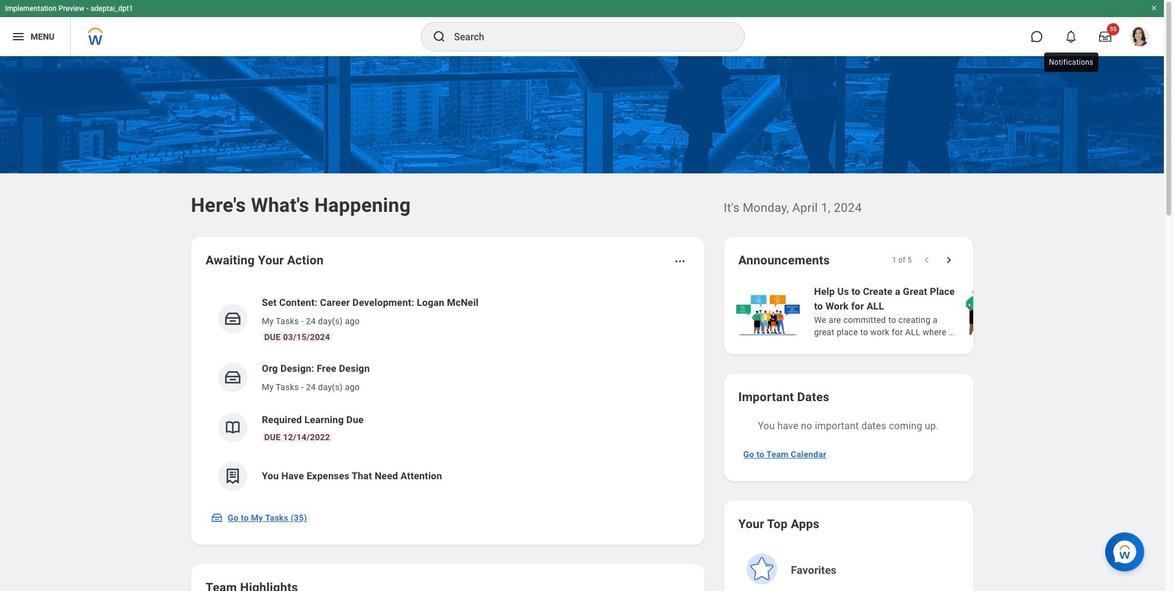 Task type: locate. For each thing, give the bounding box(es) containing it.
search image
[[432, 29, 447, 44]]

tooltip
[[1042, 50, 1101, 75]]

status
[[892, 255, 912, 265]]

1 horizontal spatial inbox image
[[223, 310, 242, 328]]

list
[[734, 284, 1173, 340], [206, 286, 690, 501]]

profile logan mcneil image
[[1130, 27, 1150, 49]]

banner
[[0, 0, 1164, 56]]

justify image
[[11, 29, 26, 44]]

inbox image
[[223, 310, 242, 328], [211, 512, 223, 524]]

related actions image
[[674, 255, 686, 268]]

1 vertical spatial inbox image
[[211, 512, 223, 524]]

main content
[[0, 56, 1173, 592]]



Task type: vqa. For each thing, say whether or not it's contained in the screenshot.
the left list
yes



Task type: describe. For each thing, give the bounding box(es) containing it.
0 horizontal spatial inbox image
[[211, 512, 223, 524]]

chevron left small image
[[921, 254, 933, 266]]

notifications large image
[[1065, 31, 1077, 43]]

dashboard expenses image
[[223, 468, 242, 486]]

inbox large image
[[1099, 31, 1112, 43]]

0 horizontal spatial list
[[206, 286, 690, 501]]

0 vertical spatial inbox image
[[223, 310, 242, 328]]

book open image
[[223, 419, 242, 437]]

inbox image
[[223, 369, 242, 387]]

close environment banner image
[[1151, 4, 1158, 12]]

chevron right small image
[[943, 254, 955, 266]]

Search Workday  search field
[[454, 23, 719, 50]]

1 horizontal spatial list
[[734, 284, 1173, 340]]



